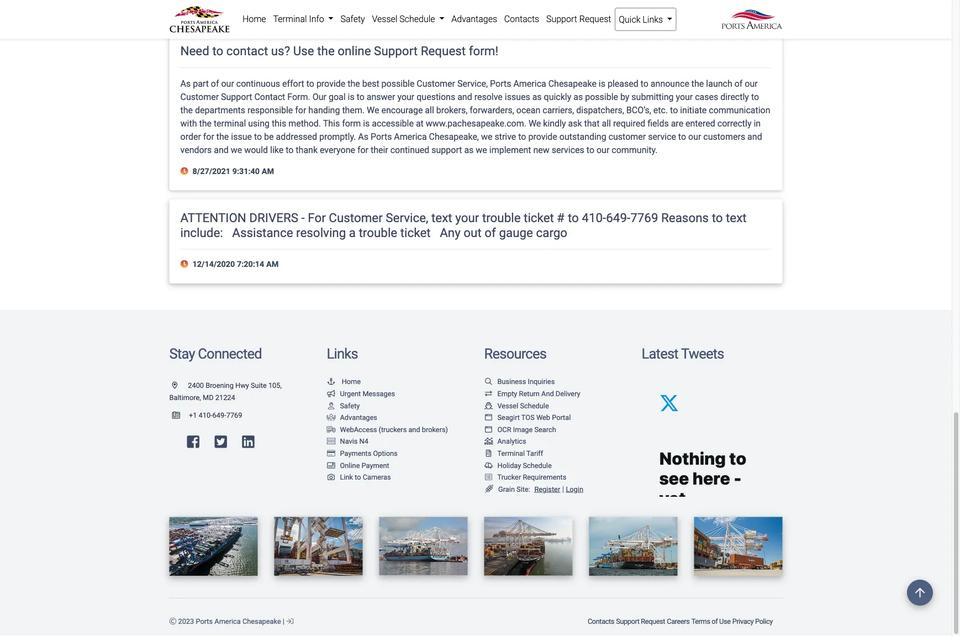 Task type: describe. For each thing, give the bounding box(es) containing it.
0 horizontal spatial possible
[[382, 78, 415, 89]]

facebook square image
[[187, 435, 200, 449]]

0 vertical spatial vessel schedule link
[[369, 8, 448, 30]]

the up with
[[180, 105, 193, 116]]

safety link for terminal info link
[[337, 8, 369, 30]]

link
[[340, 473, 353, 482]]

2  from the left
[[434, 225, 437, 240]]

0 horizontal spatial as
[[180, 78, 191, 89]]

quick
[[619, 14, 641, 25]]

terminal for terminal info
[[273, 14, 307, 24]]

am for 8/27/2021 9:31:40 am
[[262, 167, 274, 176]]

schedule for bells image
[[523, 461, 552, 470]]

stay connected
[[169, 346, 262, 363]]

their
[[371, 145, 388, 155]]

file invoice image
[[485, 450, 493, 457]]

1 horizontal spatial links
[[643, 14, 663, 25]]

info
[[309, 14, 324, 24]]

support
[[432, 145, 462, 155]]

649- inside attention drivers - for customer service, text your trouble ticket # to     410-649-7769    reasons to text include:  assistance resolving a trouble ticket    any out of gauge cargo
[[607, 211, 631, 225]]

www.pachesapeake.com.
[[426, 118, 527, 129]]

0 horizontal spatial ticket
[[401, 225, 431, 240]]

online payment link
[[327, 461, 390, 470]]

analytics link
[[485, 438, 527, 446]]

0 vertical spatial schedule
[[400, 14, 435, 24]]

urgent messages link
[[327, 390, 395, 398]]

0 vertical spatial |
[[563, 484, 564, 494]]

the left "best"
[[348, 78, 360, 89]]

ask
[[569, 118, 582, 129]]

2400 broening hwy suite 105, baltimore, md 21224
[[169, 382, 282, 402]]

goal
[[329, 92, 346, 102]]

and down the in
[[748, 132, 763, 142]]

and up brokers,
[[458, 92, 472, 102]]

1 horizontal spatial advantages link
[[448, 8, 501, 30]]

using
[[248, 118, 270, 129]]

1 vertical spatial we
[[529, 118, 541, 129]]

to up submitting
[[641, 78, 649, 89]]

contacts for contacts
[[505, 14, 540, 24]]

resolve
[[475, 92, 503, 102]]

8/27/2021 9:31:40 am
[[191, 167, 274, 176]]

2 horizontal spatial is
[[599, 78, 606, 89]]

0 vertical spatial home
[[243, 14, 266, 24]]

trucker
[[498, 473, 521, 482]]

0 horizontal spatial provide
[[317, 78, 346, 89]]

site:
[[517, 485, 531, 494]]

0 horizontal spatial 410-
[[199, 411, 213, 419]]

browser image
[[485, 414, 493, 421]]

2400
[[188, 382, 204, 390]]

to right directly
[[752, 92, 760, 102]]

0 horizontal spatial 649-
[[213, 411, 226, 419]]

21224
[[215, 394, 235, 402]]

of right terms
[[712, 618, 718, 626]]

+1 410-649-7769 link
[[169, 411, 242, 419]]

tariff
[[527, 450, 544, 458]]

1 horizontal spatial advantages
[[452, 14, 498, 24]]

1 vertical spatial contacts link
[[587, 612, 616, 632]]

1 vertical spatial vessel schedule
[[498, 402, 549, 410]]

0 vertical spatial request
[[580, 14, 612, 24]]

to right strive
[[519, 132, 527, 142]]

bells image
[[485, 462, 493, 469]]

our up directly
[[745, 78, 758, 89]]

0 horizontal spatial as
[[465, 145, 474, 155]]

and up 8/27/2021
[[214, 145, 229, 155]]

terms of use link
[[691, 612, 732, 632]]

2 horizontal spatial request
[[641, 618, 666, 626]]

messages
[[363, 390, 395, 398]]

2 clock image from the top
[[180, 261, 191, 268]]

1 horizontal spatial use
[[720, 618, 731, 626]]

service, inside as part of our continuous effort to provide the best possible customer service, ports america chesapeake is pleased to announce the launch of our customer support contact form.  our goal is to answer your questions and resolve issues as quickly as possible by submitting your cases directly to the departments responsible for handing them. we encourage all brokers, forwarders, ocean carriers, dispatchers, bco's, etc. to initiate communication with the terminal using this method. this form is accessible at www.pachesapeake.com.  we kindly ask that all required fields are entered correctly in order for the issue to be addressed promptly.   as ports america chesapeake, we strive to provide outstanding customer service to our customers and vendors and we would like to thank everyone for their continued support as we implement new services to our community.
[[458, 78, 488, 89]]

0 horizontal spatial customer
[[180, 92, 219, 102]]

1 vertical spatial support request link
[[616, 612, 666, 632]]

urgent
[[340, 390, 361, 398]]

0 vertical spatial use
[[293, 44, 314, 59]]

the up cases
[[692, 78, 704, 89]]

1 horizontal spatial vessel
[[498, 402, 519, 410]]

0 horizontal spatial request
[[421, 44, 466, 59]]

0 horizontal spatial your
[[398, 92, 415, 102]]

0 horizontal spatial |
[[283, 618, 285, 626]]

list alt image
[[485, 474, 493, 481]]

2 horizontal spatial your
[[676, 92, 693, 102]]

quick links
[[619, 14, 666, 25]]

empty
[[498, 390, 518, 398]]

1 text from the left
[[432, 211, 453, 225]]

exchange image
[[485, 390, 493, 397]]

form.
[[288, 92, 311, 102]]

navis n4
[[340, 438, 369, 446]]

this
[[272, 118, 286, 129]]

as part of our continuous effort to provide the best possible customer service, ports america chesapeake is pleased to announce the launch of our customer support contact form.  our goal is to answer your questions and resolve issues as quickly as possible by submitting your cases directly to the departments responsible for handing them. we encourage all brokers, forwarders, ocean carriers, dispatchers, bco's, etc. to initiate communication with the terminal using this method. this form is accessible at www.pachesapeake.com.  we kindly ask that all required fields are entered correctly in order for the issue to be addressed promptly.   as ports america chesapeake, we strive to provide outstanding customer service to our customers and vendors and we would like to thank everyone for their continued support as we implement new services to our community.
[[180, 78, 771, 155]]

-
[[302, 211, 305, 225]]

1 horizontal spatial vessel schedule link
[[485, 402, 549, 410]]

strive
[[495, 132, 516, 142]]

clock image
[[180, 167, 191, 175]]

privacy
[[733, 618, 754, 626]]

new
[[534, 145, 550, 155]]

correctly
[[718, 118, 752, 129]]

1 horizontal spatial provide
[[529, 132, 558, 142]]

1 vertical spatial for
[[203, 132, 214, 142]]

0 horizontal spatial vessel
[[372, 14, 398, 24]]

1  from the left
[[226, 225, 229, 240]]

login
[[566, 485, 584, 494]]

n4
[[360, 438, 369, 446]]

options
[[373, 450, 398, 458]]

chesapeake inside as part of our continuous effort to provide the best possible customer service, ports america chesapeake is pleased to announce the launch of our customer support contact form.  our goal is to answer your questions and resolve issues as quickly as possible by submitting your cases directly to the departments responsible for handing them. we encourage all brokers, forwarders, ocean carriers, dispatchers, bco's, etc. to initiate communication with the terminal using this method. this form is accessible at www.pachesapeake.com.  we kindly ask that all required fields are entered correctly in order for the issue to be addressed promptly.   as ports america chesapeake, we strive to provide outstanding customer service to our customers and vendors and we would like to thank everyone for their continued support as we implement new services to our community.
[[549, 78, 597, 89]]

0 horizontal spatial links
[[327, 346, 358, 363]]

stay
[[169, 346, 195, 363]]

1 horizontal spatial as
[[358, 132, 369, 142]]

webaccess (truckers and brokers)
[[340, 426, 448, 434]]

answer
[[367, 92, 396, 102]]

login link
[[566, 485, 584, 494]]

home link for terminal info link
[[239, 8, 270, 30]]

forwarders,
[[470, 105, 515, 116]]

1 vertical spatial chesapeake
[[243, 618, 281, 626]]

0 vertical spatial ports
[[490, 78, 512, 89]]

cameras
[[363, 473, 391, 482]]

container storage image
[[327, 438, 336, 445]]

assistance
[[232, 225, 293, 240]]

holiday schedule link
[[485, 461, 552, 470]]

credit card image
[[327, 450, 336, 457]]

to down outstanding on the top of the page
[[587, 145, 595, 155]]

to right need
[[212, 44, 223, 59]]

terminal info
[[273, 14, 327, 24]]

part
[[193, 78, 209, 89]]

careers
[[667, 618, 690, 626]]

search
[[535, 426, 557, 434]]

schedule for ship icon
[[520, 402, 549, 410]]

suite
[[251, 382, 267, 390]]

1 horizontal spatial home
[[342, 378, 361, 386]]

hand receiving image
[[327, 414, 336, 421]]

need
[[180, 44, 209, 59]]

payments options link
[[327, 450, 398, 458]]

latest tweets
[[642, 346, 724, 363]]

customer inside attention drivers - for customer service, text your trouble ticket # to     410-649-7769    reasons to text include:  assistance resolving a trouble ticket    any out of gauge cargo
[[329, 211, 383, 225]]

implement
[[490, 145, 532, 155]]

terms
[[692, 618, 711, 626]]

0 horizontal spatial advantages
[[340, 414, 377, 422]]

0 vertical spatial safety
[[341, 14, 365, 24]]

web
[[537, 414, 551, 422]]

payments options
[[340, 450, 398, 458]]

our
[[313, 92, 327, 102]]

1 vertical spatial possible
[[585, 92, 619, 102]]

to right the link
[[355, 473, 361, 482]]

1 horizontal spatial trouble
[[483, 211, 521, 225]]

contact
[[227, 44, 268, 59]]

register link
[[533, 485, 561, 494]]

form
[[342, 118, 361, 129]]

drivers
[[250, 211, 299, 225]]

method.
[[289, 118, 321, 129]]

submitting
[[632, 92, 674, 102]]

portal
[[552, 414, 571, 422]]

2 vertical spatial is
[[363, 118, 370, 129]]

return
[[519, 390, 540, 398]]

to right etc. in the top right of the page
[[671, 105, 678, 116]]

communication
[[709, 105, 771, 116]]

service
[[648, 132, 677, 142]]

with
[[180, 118, 197, 129]]

copyright image
[[169, 618, 177, 625]]

latest
[[642, 346, 679, 363]]

twitter square image
[[215, 435, 227, 449]]

12/14/2020
[[193, 260, 235, 269]]

contacts support request careers terms of use privacy policy
[[588, 618, 773, 626]]

analytics image
[[485, 438, 493, 445]]

1 clock image from the top
[[180, 1, 191, 9]]

1 horizontal spatial ports
[[371, 132, 392, 142]]

hwy
[[235, 382, 249, 390]]

terminal for terminal tariff
[[498, 450, 525, 458]]

(truckers
[[379, 426, 407, 434]]

linkedin image
[[242, 435, 255, 449]]

our right part
[[221, 78, 234, 89]]

baltimore,
[[169, 394, 201, 402]]

1 vertical spatial safety
[[340, 402, 360, 410]]

delivery
[[556, 390, 581, 398]]

navis n4 link
[[327, 438, 369, 446]]



Task type: vqa. For each thing, say whether or not it's contained in the screenshot.
Number
no



Task type: locate. For each thing, give the bounding box(es) containing it.
to up them.
[[357, 92, 365, 102]]

0 vertical spatial 7769
[[631, 211, 659, 225]]

the left online
[[317, 44, 335, 59]]

terminal tariff
[[498, 450, 544, 458]]

home up contact
[[243, 14, 266, 24]]

camera image
[[327, 474, 336, 481]]

0 vertical spatial 649-
[[607, 211, 631, 225]]

provide up new
[[529, 132, 558, 142]]

browser image
[[485, 426, 493, 433]]

use right the us?
[[293, 44, 314, 59]]

 left any
[[434, 225, 437, 240]]

1 horizontal spatial possible
[[585, 92, 619, 102]]

service, inside attention drivers - for customer service, text your trouble ticket # to     410-649-7769    reasons to text include:  assistance resolving a trouble ticket    any out of gauge cargo
[[386, 211, 429, 225]]

1 horizontal spatial chesapeake
[[549, 78, 597, 89]]

1 horizontal spatial 7769
[[631, 211, 659, 225]]

advantages link up form! at top
[[448, 8, 501, 30]]

go to top image
[[908, 580, 934, 606]]

0 horizontal spatial home link
[[239, 8, 270, 30]]

your up the initiate
[[676, 92, 693, 102]]

questions
[[417, 92, 456, 102]]

1 vertical spatial all
[[602, 118, 611, 129]]

america up continued
[[394, 132, 427, 142]]

customer down part
[[180, 92, 219, 102]]

directly
[[721, 92, 750, 102]]

request left quick
[[580, 14, 612, 24]]

2400 broening hwy suite 105, baltimore, md 21224 link
[[169, 382, 282, 402]]

1 horizontal spatial 410-
[[582, 211, 607, 225]]

2 vertical spatial request
[[641, 618, 666, 626]]

for down form.
[[295, 105, 306, 116]]

america right 2023
[[215, 618, 241, 626]]

0 horizontal spatial we
[[367, 105, 379, 116]]

0 vertical spatial vessel schedule
[[372, 14, 437, 24]]

0 vertical spatial possible
[[382, 78, 415, 89]]

search image
[[485, 378, 493, 386]]

map marker alt image
[[172, 382, 186, 389]]

0 vertical spatial terminal
[[273, 14, 307, 24]]

0 vertical spatial safety link
[[337, 8, 369, 30]]

text right reasons
[[726, 211, 747, 225]]

of up directly
[[735, 78, 743, 89]]

1 horizontal spatial 649-
[[607, 211, 631, 225]]

0 horizontal spatial 
[[226, 225, 229, 240]]

1 vertical spatial terminal
[[498, 450, 525, 458]]

1 vertical spatial links
[[327, 346, 358, 363]]

ticket up cargo
[[524, 211, 554, 225]]

1 vertical spatial vessel schedule link
[[485, 402, 549, 410]]

home link up 'urgent'
[[327, 378, 361, 386]]

is left "pleased"
[[599, 78, 606, 89]]

we
[[481, 132, 493, 142], [231, 145, 242, 155], [476, 145, 487, 155]]

advantages link up webaccess
[[327, 414, 377, 422]]

1 vertical spatial clock image
[[180, 261, 191, 268]]

link to cameras link
[[327, 473, 391, 482]]

1 vertical spatial advantages
[[340, 414, 377, 422]]

chesapeake,
[[429, 132, 479, 142]]

holiday schedule
[[498, 461, 552, 470]]

2 vertical spatial for
[[358, 145, 369, 155]]

2 horizontal spatial as
[[574, 92, 583, 102]]

of right out
[[485, 225, 496, 240]]

1 horizontal spatial text
[[726, 211, 747, 225]]

we down answer
[[367, 105, 379, 116]]

as left part
[[180, 78, 191, 89]]

0 horizontal spatial advantages link
[[327, 414, 377, 422]]

careers link
[[666, 612, 691, 632]]

truck container image
[[327, 426, 336, 433]]

410-
[[582, 211, 607, 225], [199, 411, 213, 419]]

0 vertical spatial all
[[425, 105, 434, 116]]

clock image
[[180, 1, 191, 9], [180, 261, 191, 268]]

| left sign in icon
[[283, 618, 285, 626]]

of inside attention drivers - for customer service, text your trouble ticket # to     410-649-7769    reasons to text include:  assistance resolving a trouble ticket    any out of gauge cargo
[[485, 225, 496, 240]]

0 horizontal spatial 7769
[[226, 411, 242, 419]]

0 vertical spatial chesapeake
[[549, 78, 597, 89]]

reasons
[[662, 211, 709, 225]]

for
[[295, 105, 306, 116], [203, 132, 214, 142], [358, 145, 369, 155]]

that
[[585, 118, 600, 129]]

2 horizontal spatial ports
[[490, 78, 512, 89]]

inquiries
[[528, 378, 555, 386]]

md
[[203, 394, 214, 402]]

connected
[[198, 346, 262, 363]]

advantages up form! at top
[[452, 14, 498, 24]]

seagirt tos web portal link
[[485, 414, 571, 422]]

0 vertical spatial support request link
[[543, 8, 615, 30]]

wheat image
[[485, 485, 494, 493]]

our down outstanding on the top of the page
[[597, 145, 610, 155]]

anchor image
[[327, 378, 336, 386]]

+1 410-649-7769
[[189, 411, 242, 419]]

contacts link
[[501, 8, 543, 30], [587, 612, 616, 632]]

seagirt
[[498, 414, 520, 422]]

0 vertical spatial links
[[643, 14, 663, 25]]

advantages link
[[448, 8, 501, 30], [327, 414, 377, 422]]

chesapeake
[[549, 78, 597, 89], [243, 618, 281, 626]]

2 vertical spatial ports
[[196, 618, 213, 626]]

am right 9:31:40
[[262, 167, 274, 176]]

contacts for contacts support request careers terms of use privacy policy
[[588, 618, 615, 626]]

terminal inside terminal info link
[[273, 14, 307, 24]]

all
[[425, 105, 434, 116], [602, 118, 611, 129]]

ocr image search
[[498, 426, 557, 434]]

provide
[[317, 78, 346, 89], [529, 132, 558, 142]]

terminal
[[214, 118, 246, 129]]

your up out
[[456, 211, 479, 225]]

navis
[[340, 438, 358, 446]]

online
[[340, 461, 360, 470]]

customer up a at left
[[329, 211, 383, 225]]

any
[[440, 225, 461, 240]]

payment
[[362, 461, 390, 470]]

by
[[621, 92, 630, 102]]

best
[[362, 78, 380, 89]]

2 horizontal spatial customer
[[417, 78, 455, 89]]

and
[[458, 92, 472, 102], [748, 132, 763, 142], [214, 145, 229, 155], [409, 426, 420, 434]]

tweets
[[682, 346, 724, 363]]

ship image
[[485, 402, 493, 409]]

continuous
[[236, 78, 280, 89]]

request left careers at the right
[[641, 618, 666, 626]]

your inside attention drivers - for customer service, text your trouble ticket # to     410-649-7769    reasons to text include:  assistance resolving a trouble ticket    any out of gauge cargo
[[456, 211, 479, 225]]

urgent messages
[[340, 390, 395, 398]]

a
[[349, 225, 356, 240]]

gauge
[[499, 225, 533, 240]]

am for 12/14/2020 7:20:14 am
[[266, 260, 279, 269]]

issues
[[505, 92, 530, 102]]

in
[[754, 118, 761, 129]]

2023 ports america chesapeake |
[[177, 618, 286, 626]]

0 horizontal spatial is
[[348, 92, 355, 102]]

at
[[416, 118, 424, 129]]

1 vertical spatial contacts
[[588, 618, 615, 626]]

to right # on the top of page
[[568, 211, 579, 225]]

1 vertical spatial |
[[283, 618, 285, 626]]

am right 7:20:14
[[266, 260, 279, 269]]

home link for urgent messages link
[[327, 378, 361, 386]]

to
[[212, 44, 223, 59], [307, 78, 314, 89], [641, 78, 649, 89], [357, 92, 365, 102], [752, 92, 760, 102], [671, 105, 678, 116], [254, 132, 262, 142], [519, 132, 527, 142], [679, 132, 687, 142], [286, 145, 294, 155], [587, 145, 595, 155], [568, 211, 579, 225], [712, 211, 723, 225], [355, 473, 361, 482]]

ticket left any
[[401, 225, 431, 240]]

| left login
[[563, 484, 564, 494]]

links up anchor icon
[[327, 346, 358, 363]]

this
[[323, 118, 340, 129]]

schedule
[[400, 14, 435, 24], [520, 402, 549, 410], [523, 461, 552, 470]]

out
[[464, 225, 482, 240]]

possible up dispatchers,
[[585, 92, 619, 102]]

safety link up online
[[337, 8, 369, 30]]

support request link left careers at the right
[[616, 612, 666, 632]]

1 vertical spatial safety link
[[327, 402, 360, 410]]

0 horizontal spatial vessel schedule link
[[369, 8, 448, 30]]

broening
[[206, 382, 234, 390]]

to right reasons
[[712, 211, 723, 225]]

0 vertical spatial clock image
[[180, 1, 191, 9]]

of
[[211, 78, 219, 89], [735, 78, 743, 89], [485, 225, 496, 240], [712, 618, 718, 626]]

provide up the goal
[[317, 78, 346, 89]]

attention
[[180, 211, 246, 225]]

community.
[[612, 145, 658, 155]]

brokers)
[[422, 426, 448, 434]]

credit card front image
[[327, 462, 336, 469]]

continued
[[391, 145, 430, 155]]

terminal down analytics
[[498, 450, 525, 458]]

clock image up need
[[180, 1, 191, 9]]

trucker requirements link
[[485, 473, 567, 482]]

410- right "+1"
[[199, 411, 213, 419]]

0 horizontal spatial for
[[203, 132, 214, 142]]

0 horizontal spatial all
[[425, 105, 434, 116]]

fields
[[648, 118, 669, 129]]

1 vertical spatial is
[[348, 92, 355, 102]]

and
[[542, 390, 554, 398]]

for left their
[[358, 145, 369, 155]]

1 horizontal spatial for
[[295, 105, 306, 116]]

text
[[432, 211, 453, 225], [726, 211, 747, 225]]

vessel schedule link
[[369, 8, 448, 30], [485, 402, 549, 410]]

responsible
[[248, 105, 293, 116]]

image
[[513, 426, 533, 434]]

ports
[[490, 78, 512, 89], [371, 132, 392, 142], [196, 618, 213, 626]]

use left privacy
[[720, 618, 731, 626]]

safety up online
[[341, 14, 365, 24]]

1 horizontal spatial vessel schedule
[[498, 402, 549, 410]]

0 vertical spatial advantages
[[452, 14, 498, 24]]

to right like
[[286, 145, 294, 155]]

ports up resolve
[[490, 78, 512, 89]]

2 text from the left
[[726, 211, 747, 225]]

clock image left the '12/14/2020'
[[180, 261, 191, 268]]

the right with
[[199, 118, 212, 129]]

our down entered
[[689, 132, 702, 142]]

1 vertical spatial advantages link
[[327, 414, 377, 422]]

safety down 'urgent'
[[340, 402, 360, 410]]

0 vertical spatial vessel
[[372, 14, 398, 24]]

to up our
[[307, 78, 314, 89]]

1 horizontal spatial as
[[533, 92, 542, 102]]

ports right 2023
[[196, 618, 213, 626]]

1 vertical spatial request
[[421, 44, 466, 59]]

am
[[262, 167, 274, 176], [266, 260, 279, 269]]

holiday
[[498, 461, 521, 470]]

empty return and delivery link
[[485, 390, 581, 398]]

for right order
[[203, 132, 214, 142]]

trouble right a at left
[[359, 225, 398, 240]]

home link up contact
[[239, 8, 270, 30]]

1 horizontal spatial terminal
[[498, 450, 525, 458]]

phone office image
[[172, 412, 189, 419]]

to down are
[[679, 132, 687, 142]]

grain
[[499, 485, 515, 494]]

all right that
[[602, 118, 611, 129]]

1 horizontal spatial ticket
[[524, 211, 554, 225]]

2 vertical spatial america
[[215, 618, 241, 626]]

grain site: register | login
[[499, 484, 584, 494]]

0 horizontal spatial service,
[[386, 211, 429, 225]]

kindly
[[544, 118, 566, 129]]

0 horizontal spatial terminal
[[273, 14, 307, 24]]

user hard hat image
[[327, 402, 336, 409]]

addressed
[[276, 132, 317, 142]]

0 vertical spatial home link
[[239, 8, 270, 30]]

terminal left info
[[273, 14, 307, 24]]

safety link for urgent messages link
[[327, 402, 360, 410]]

ports up their
[[371, 132, 392, 142]]

promptly.
[[319, 132, 356, 142]]

0 horizontal spatial contacts
[[505, 14, 540, 24]]

brokers,
[[437, 105, 468, 116]]

1 horizontal spatial service,
[[458, 78, 488, 89]]

1 horizontal spatial request
[[580, 14, 612, 24]]

1 vertical spatial provide
[[529, 132, 558, 142]]

1 horizontal spatial home link
[[327, 378, 361, 386]]

2023
[[178, 618, 194, 626]]

handing
[[309, 105, 340, 116]]

0 horizontal spatial support request link
[[543, 8, 615, 30]]

support inside as part of our continuous effort to provide the best possible customer service, ports america chesapeake is pleased to announce the launch of our customer support contact form.  our goal is to answer your questions and resolve issues as quickly as possible by submitting your cases directly to the departments responsible for handing them. we encourage all brokers, forwarders, ocean carriers, dispatchers, bco's, etc. to initiate communication with the terminal using this method. this form is accessible at www.pachesapeake.com.  we kindly ask that all required fields are entered correctly in order for the issue to be addressed promptly.   as ports america chesapeake, we strive to provide outstanding customer service to our customers and vendors and we would like to thank everyone for their continued support as we implement new services to our community.
[[221, 92, 252, 102]]

410- right # on the top of page
[[582, 211, 607, 225]]

0 vertical spatial we
[[367, 105, 379, 116]]

is up them.
[[348, 92, 355, 102]]

your up encourage
[[398, 92, 415, 102]]

chesapeake up quickly
[[549, 78, 597, 89]]

7769 inside attention drivers - for customer service, text your trouble ticket # to     410-649-7769    reasons to text include:  assistance resolving a trouble ticket    any out of gauge cargo
[[631, 211, 659, 225]]

text up any
[[432, 211, 453, 225]]

and left brokers)
[[409, 426, 420, 434]]

support request link left quick
[[543, 8, 615, 30]]

1 vertical spatial america
[[394, 132, 427, 142]]

1 vertical spatial 410-
[[199, 411, 213, 419]]

chesapeake left sign in icon
[[243, 618, 281, 626]]

0 horizontal spatial text
[[432, 211, 453, 225]]

as right quickly
[[574, 92, 583, 102]]

0 vertical spatial is
[[599, 78, 606, 89]]

requirements
[[523, 473, 567, 482]]

as down form
[[358, 132, 369, 142]]

0 vertical spatial customer
[[417, 78, 455, 89]]

1 vertical spatial home
[[342, 378, 361, 386]]

possible up answer
[[382, 78, 415, 89]]

2 horizontal spatial for
[[358, 145, 369, 155]]

as up ocean
[[533, 92, 542, 102]]

sign in image
[[286, 618, 294, 625]]

1 vertical spatial as
[[358, 132, 369, 142]]

carriers,
[[543, 105, 575, 116]]

bco's,
[[627, 105, 652, 116]]

america up "issues"
[[514, 78, 547, 89]]

ocr image search link
[[485, 426, 557, 434]]

order
[[180, 132, 201, 142]]

links
[[643, 14, 663, 25], [327, 346, 358, 363]]

safety link down 'urgent'
[[327, 402, 360, 410]]

departments
[[195, 105, 245, 116]]

2 horizontal spatial america
[[514, 78, 547, 89]]

0 horizontal spatial contacts link
[[501, 8, 543, 30]]

1 horizontal spatial support request link
[[616, 612, 666, 632]]

would
[[244, 145, 268, 155]]

1 vertical spatial use
[[720, 618, 731, 626]]

is
[[599, 78, 606, 89], [348, 92, 355, 102], [363, 118, 370, 129]]

is right form
[[363, 118, 370, 129]]

1 horizontal spatial we
[[529, 118, 541, 129]]

etc.
[[654, 105, 668, 116]]

links right quick
[[643, 14, 663, 25]]

pleased
[[608, 78, 639, 89]]

0 vertical spatial am
[[262, 167, 274, 176]]

0 horizontal spatial trouble
[[359, 225, 398, 240]]

410- inside attention drivers - for customer service, text your trouble ticket # to     410-649-7769    reasons to text include:  assistance resolving a trouble ticket    any out of gauge cargo
[[582, 211, 607, 225]]

our
[[221, 78, 234, 89], [745, 78, 758, 89], [689, 132, 702, 142], [597, 145, 610, 155]]

1 vertical spatial home link
[[327, 378, 361, 386]]

bullhorn image
[[327, 390, 336, 397]]

all down questions
[[425, 105, 434, 116]]

to left be
[[254, 132, 262, 142]]

7769 down 21224
[[226, 411, 242, 419]]

of right part
[[211, 78, 219, 89]]

 down attention
[[226, 225, 229, 240]]

1 vertical spatial 7769
[[226, 411, 242, 419]]

as down chesapeake,
[[465, 145, 474, 155]]

the down terminal
[[217, 132, 229, 142]]

request left form! at top
[[421, 44, 466, 59]]



